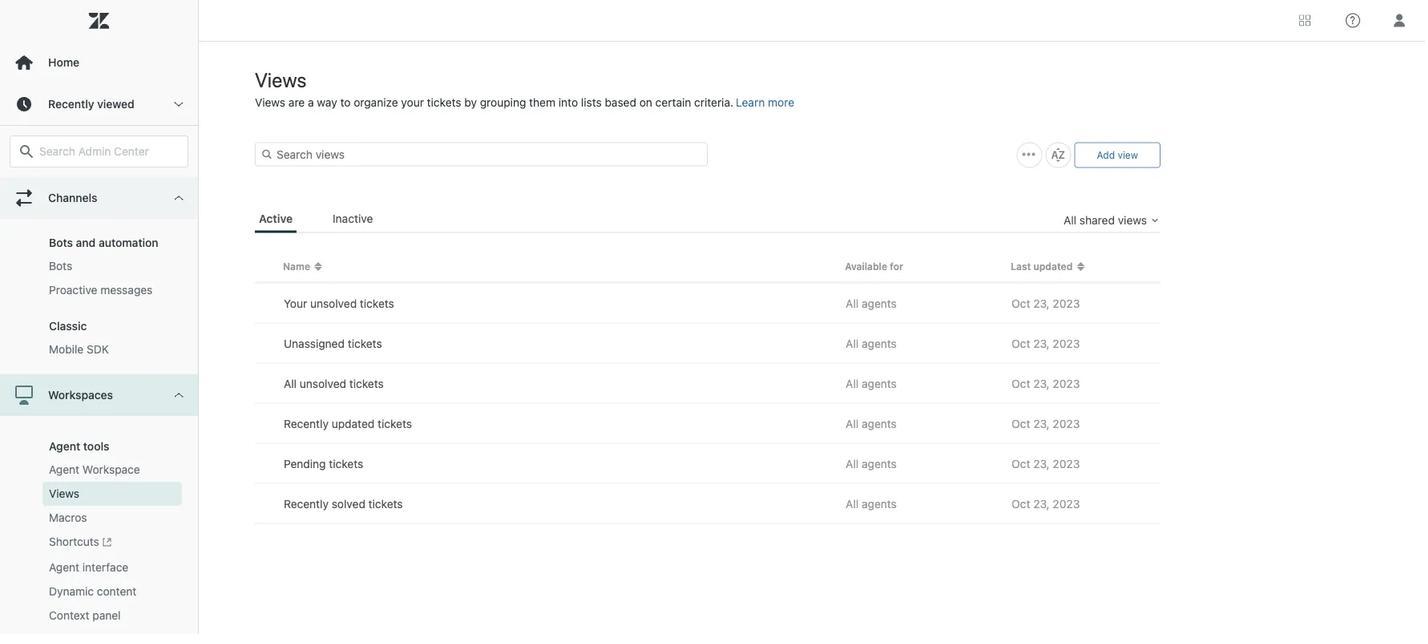 Task type: vqa. For each thing, say whether or not it's contained in the screenshot.
CONTEXT
yes



Task type: locate. For each thing, give the bounding box(es) containing it.
1 bots from the top
[[49, 236, 73, 250]]

dynamic content
[[49, 585, 137, 598]]

recently
[[48, 97, 94, 111]]

1 agent from the top
[[49, 440, 80, 453]]

email element
[[49, 199, 77, 215]]

tree item
[[0, 0, 198, 375], [0, 375, 198, 634]]

automation
[[99, 236, 158, 250]]

bots
[[49, 236, 73, 250], [49, 260, 72, 273]]

dynamic
[[49, 585, 94, 598]]

mobile sdk link
[[42, 338, 182, 362]]

agent workspace element
[[49, 462, 140, 478]]

mobile sdk
[[49, 343, 109, 356]]

bots and automation
[[49, 236, 158, 250]]

macros link
[[42, 506, 182, 530]]

and
[[76, 236, 96, 250]]

workspaces
[[48, 389, 113, 402]]

agent workspace link
[[42, 458, 182, 482]]

primary element
[[0, 0, 199, 634]]

3 agent from the top
[[49, 561, 79, 574]]

0 vertical spatial agent
[[49, 440, 80, 453]]

mobile
[[49, 343, 84, 356]]

talk element
[[49, 175, 70, 191]]

0 vertical spatial bots
[[49, 236, 73, 250]]

email link
[[42, 195, 182, 219]]

home
[[48, 56, 79, 69]]

channels group
[[0, 0, 198, 375]]

agent up views on the left bottom of the page
[[49, 463, 79, 477]]

bots up proactive
[[49, 260, 72, 273]]

panel
[[92, 609, 121, 622]]

tree
[[0, 0, 198, 634]]

bots up bots element
[[49, 236, 73, 250]]

tree item containing talk
[[0, 0, 198, 375]]

1 tree item from the top
[[0, 0, 198, 375]]

agent up dynamic
[[49, 561, 79, 574]]

bots for bots
[[49, 260, 72, 273]]

bots link
[[42, 255, 182, 279]]

context panel
[[49, 609, 121, 622]]

dynamic content element
[[49, 583, 137, 599]]

2 bots from the top
[[49, 260, 72, 273]]

Search Admin Center field
[[39, 144, 178, 159]]

1 vertical spatial bots
[[49, 260, 72, 273]]

2 agent from the top
[[49, 463, 79, 477]]

context panel link
[[42, 603, 182, 628]]

macros
[[49, 511, 87, 525]]

context
[[49, 609, 89, 622]]

context panel element
[[49, 607, 121, 624]]

2 tree item from the top
[[0, 375, 198, 634]]

viewed
[[97, 97, 135, 111]]

agent tools element
[[49, 440, 109, 453]]

classic
[[49, 320, 87, 333]]

home button
[[0, 42, 198, 83]]

mobile sdk element
[[49, 342, 109, 358]]

agent left tools
[[49, 440, 80, 453]]

proactive
[[49, 284, 97, 297]]

1 vertical spatial agent
[[49, 463, 79, 477]]

shortcuts
[[49, 535, 99, 549]]

classic element
[[49, 320, 87, 333]]

email
[[49, 200, 77, 214]]

None search field
[[2, 135, 196, 168]]

2 vertical spatial agent
[[49, 561, 79, 574]]

macros element
[[49, 510, 87, 526]]

agent
[[49, 440, 80, 453], [49, 463, 79, 477], [49, 561, 79, 574]]

tree item containing workspaces
[[0, 375, 198, 634]]

channels
[[48, 191, 97, 204]]



Task type: describe. For each thing, give the bounding box(es) containing it.
zendesk products image
[[1299, 15, 1311, 26]]

shortcuts link
[[42, 530, 182, 555]]

agent tools
[[49, 440, 109, 453]]

workspaces button
[[0, 375, 198, 416]]

recently viewed
[[48, 97, 135, 111]]

views element
[[49, 486, 79, 502]]

agent interface
[[49, 561, 128, 574]]

agent interface element
[[49, 559, 128, 575]]

shortcuts element
[[49, 534, 112, 551]]

views
[[49, 487, 79, 501]]

user menu image
[[1389, 10, 1410, 31]]

bots for bots and automation
[[49, 236, 73, 250]]

tree containing talk
[[0, 0, 198, 634]]

recently viewed button
[[0, 83, 198, 125]]

proactive messages link
[[42, 279, 182, 303]]

channels button
[[0, 177, 198, 219]]

bots and automation element
[[49, 236, 158, 250]]

content
[[97, 585, 137, 598]]

tools
[[83, 440, 109, 453]]

workspaces group
[[0, 416, 198, 634]]

agent interface link
[[42, 555, 182, 579]]

proactive messages
[[49, 284, 153, 297]]

sdk
[[87, 343, 109, 356]]

workspace
[[82, 463, 140, 477]]

dynamic content link
[[42, 579, 182, 603]]

agent for agent workspace
[[49, 463, 79, 477]]

talk
[[49, 176, 70, 190]]

agent for agent tools
[[49, 440, 80, 453]]

agent workspace
[[49, 463, 140, 477]]

interface
[[82, 561, 128, 574]]

views link
[[42, 482, 182, 506]]

messages
[[100, 284, 153, 297]]

agent for agent interface
[[49, 561, 79, 574]]

none search field inside 'primary' element
[[2, 135, 196, 168]]

talk link
[[42, 171, 182, 195]]

help image
[[1346, 13, 1360, 28]]

proactive messages element
[[49, 283, 153, 299]]

bots element
[[49, 259, 72, 275]]



